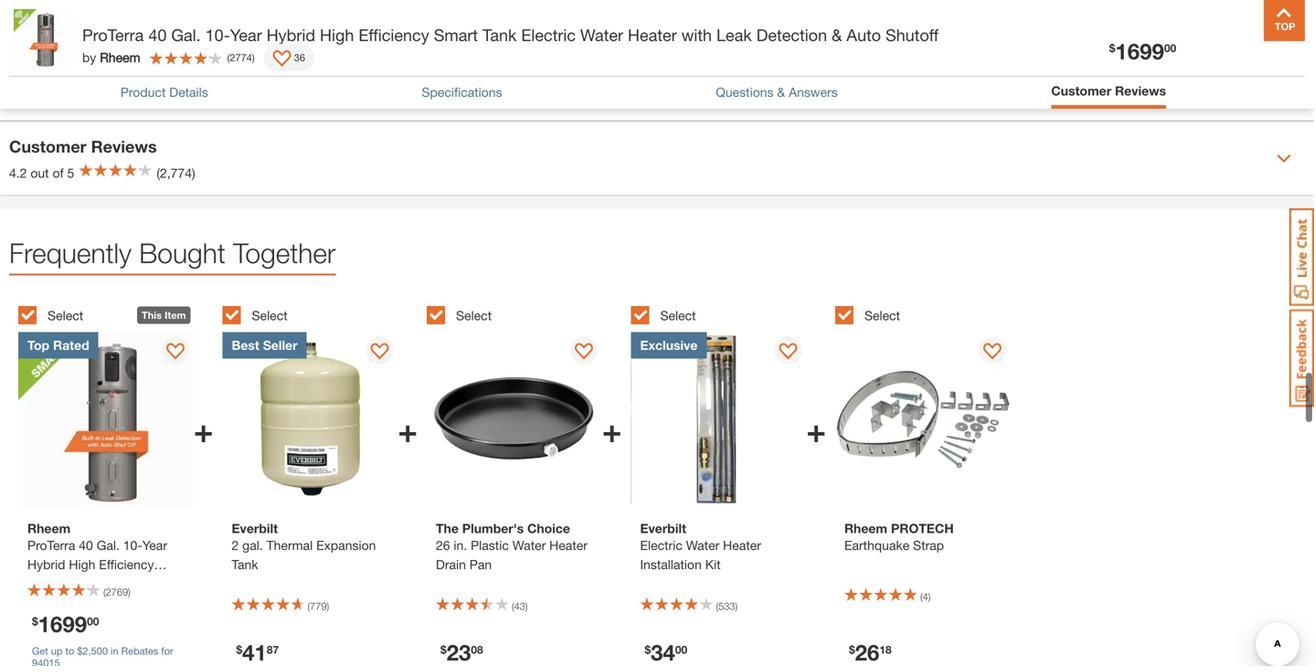 Task type: describe. For each thing, give the bounding box(es) containing it.
1 horizontal spatial customer reviews
[[1052, 83, 1167, 98]]

( 2774 )
[[227, 51, 255, 63]]

water inside the plumber's choice 26 in. plastic water heater drain pan
[[513, 538, 546, 553]]

expansion
[[316, 538, 376, 553]]

34
[[651, 639, 675, 665]]

strap
[[913, 538, 945, 553]]

by rheem
[[82, 50, 140, 65]]

information?
[[213, 10, 284, 25]]

seller
[[263, 338, 298, 353]]

tank inside the everbilt 2 gal. thermal expansion tank
[[232, 557, 258, 572]]

1 vertical spatial customer reviews
[[9, 137, 157, 156]]

4.2
[[9, 165, 27, 181]]

1 horizontal spatial answers
[[789, 84, 838, 100]]

with
[[682, 25, 712, 45]]

+ for 3 / 5 group
[[602, 411, 622, 450]]

10-
[[205, 25, 230, 45]]

select for 3 / 5 group
[[456, 308, 492, 323]]

1 horizontal spatial questions & answers
[[716, 84, 838, 100]]

choice
[[528, 521, 570, 536]]

we
[[73, 10, 89, 25]]

533
[[719, 601, 735, 612]]

frequently bought together
[[9, 237, 336, 269]]

specifications
[[422, 84, 502, 100]]

( for 41
[[308, 601, 310, 612]]

1 horizontal spatial tank
[[483, 25, 517, 45]]

drain
[[436, 557, 466, 572]]

4
[[923, 591, 929, 603]]

36
[[294, 51, 305, 63]]

shutoff
[[886, 25, 939, 45]]

select for 4 / 5 group
[[661, 308, 696, 323]]

top button
[[1264, 0, 1306, 41]]

detection
[[757, 25, 827, 45]]

earthquake
[[845, 538, 910, 553]]

details
[[169, 84, 208, 100]]

$ for the plumber's choice 26 in. plastic water heater drain pan
[[441, 644, 447, 656]]

display image inside 36 dropdown button
[[273, 50, 291, 69]]

electric water heater installation kit image
[[631, 332, 807, 508]]

$ 23 08
[[441, 639, 483, 665]]

779
[[310, 601, 327, 612]]

smart
[[434, 25, 478, 45]]

1 horizontal spatial customer
[[1052, 83, 1112, 98]]

select for the "2 / 5" group
[[252, 308, 288, 323]]

our
[[142, 10, 161, 25]]

year
[[230, 25, 262, 45]]

00 inside 1 / 5 group
[[87, 615, 99, 628]]

36 button
[[264, 44, 314, 71]]

product image image
[[14, 9, 73, 69]]

plumber's
[[462, 521, 524, 536]]

leak
[[717, 25, 752, 45]]

the plumber's choice 26 in. plastic water heater drain pan
[[436, 521, 588, 572]]

87
[[267, 644, 279, 656]]

proterra
[[82, 25, 144, 45]]

0 vertical spatial &
[[832, 25, 842, 45]]

improve
[[93, 10, 139, 25]]

by
[[82, 50, 96, 65]]

how
[[18, 10, 45, 25]]

$ for everbilt electric water heater installation kit
[[645, 644, 651, 656]]

$ inside 1 / 5 group
[[32, 615, 38, 628]]

frequently
[[9, 237, 132, 269]]

product
[[165, 10, 209, 25]]

everbilt electric water heater installation kit
[[640, 521, 762, 572]]

( 533 )
[[716, 601, 738, 612]]

23
[[447, 639, 471, 665]]

auto
[[847, 25, 881, 45]]

electric inside everbilt electric water heater installation kit
[[640, 538, 683, 553]]

proterra 40 gal. 10-year hybrid high efficiency smart tank electric water heater with leak detection & auto shutoff
[[82, 25, 939, 45]]

item
[[165, 309, 186, 321]]

high
[[320, 25, 354, 45]]

thermal
[[267, 538, 313, 553]]

pan
[[470, 557, 492, 572]]

best seller
[[232, 338, 298, 353]]

top
[[27, 338, 49, 353]]

plastic
[[471, 538, 509, 553]]

+ inside 1 / 5 group
[[194, 411, 213, 450]]

$ 34 00
[[645, 639, 688, 665]]

(2,774)
[[157, 165, 195, 181]]

hybrid
[[267, 25, 315, 45]]

display image for best seller
[[371, 343, 389, 362]]

everbilt 2 gal. thermal expansion tank
[[232, 521, 376, 572]]

26 in. plastic water heater drain pan image
[[427, 332, 602, 508]]

this
[[142, 309, 162, 321]]

0 horizontal spatial answers
[[109, 62, 177, 81]]

select for '5 / 5' 'group'
[[865, 308, 901, 323]]

) for 34
[[735, 601, 738, 612]]

installation
[[640, 557, 702, 572]]

0 vertical spatial rheem
[[100, 50, 140, 65]]

best
[[232, 338, 259, 353]]

( 4 )
[[921, 591, 931, 603]]

( for 34
[[716, 601, 719, 612]]

how can we improve our product information? provide feedback. link
[[18, 10, 391, 25]]

18
[[880, 644, 892, 656]]

in.
[[454, 538, 467, 553]]

( down 10-
[[227, 51, 230, 63]]

display image for 23
[[575, 343, 593, 362]]



Task type: locate. For each thing, give the bounding box(es) containing it.
0 horizontal spatial 26
[[436, 538, 450, 553]]

0 horizontal spatial tank
[[232, 557, 258, 572]]

1 vertical spatial $ 1699 00
[[32, 611, 99, 637]]

2 horizontal spatial 00
[[1165, 42, 1177, 54]]

2 horizontal spatial heater
[[723, 538, 762, 553]]

0 vertical spatial 00
[[1165, 42, 1177, 54]]

select inside 1 / 5 group
[[48, 308, 83, 323]]

0 horizontal spatial questions & answers
[[9, 62, 177, 81]]

$ inside $ 23 08
[[441, 644, 447, 656]]

3 select from the left
[[456, 308, 492, 323]]

1 vertical spatial 00
[[87, 615, 99, 628]]

0 vertical spatial answers
[[109, 62, 177, 81]]

1 vertical spatial rheem
[[845, 521, 888, 536]]

2 everbilt from the left
[[640, 521, 687, 536]]

0 vertical spatial questions & answers
[[9, 62, 177, 81]]

+ inside 4 / 5 group
[[807, 411, 826, 450]]

0 vertical spatial reviews
[[1116, 83, 1167, 98]]

display image for 26
[[984, 343, 1002, 362]]

+ inside 3 / 5 group
[[602, 411, 622, 450]]

1 display image from the left
[[575, 343, 593, 362]]

2 select from the left
[[252, 308, 288, 323]]

& left auto
[[832, 25, 842, 45]]

( 779 )
[[308, 601, 329, 612]]

1 horizontal spatial 26
[[855, 639, 880, 665]]

select inside '5 / 5' 'group'
[[865, 308, 901, 323]]

1 + from the left
[[194, 411, 213, 450]]

live chat image
[[1290, 208, 1315, 306]]

display image inside 4 / 5 group
[[779, 343, 798, 362]]

4 + from the left
[[807, 411, 826, 450]]

) down year
[[252, 51, 255, 63]]

everbilt up installation
[[640, 521, 687, 536]]

00
[[1165, 42, 1177, 54], [87, 615, 99, 628], [675, 644, 688, 656]]

1 / 5 group
[[18, 296, 213, 667]]

0 horizontal spatial reviews
[[91, 137, 157, 156]]

0 vertical spatial 26
[[436, 538, 450, 553]]

1699 inside 1 / 5 group
[[38, 611, 87, 637]]

exclusive
[[640, 338, 698, 353]]

0 horizontal spatial $ 1699 00
[[32, 611, 99, 637]]

) inside 3 / 5 group
[[526, 601, 528, 612]]

specifications button
[[422, 83, 502, 102], [422, 83, 502, 102]]

( inside the "2 / 5" group
[[308, 601, 310, 612]]

product
[[121, 84, 166, 100]]

heater inside the plumber's choice 26 in. plastic water heater drain pan
[[550, 538, 588, 553]]

display image inside '5 / 5' 'group'
[[984, 343, 1002, 362]]

product details button
[[121, 83, 208, 102], [121, 83, 208, 102]]

gal.
[[242, 538, 263, 553]]

everbilt up the 'gal.'
[[232, 521, 278, 536]]

2 / 5 group
[[223, 296, 418, 667]]

display image for exclusive
[[779, 343, 798, 362]]

1 vertical spatial questions
[[716, 84, 774, 100]]

$ 1699 00
[[1110, 38, 1177, 64], [32, 611, 99, 637]]

select
[[48, 308, 83, 323], [252, 308, 288, 323], [456, 308, 492, 323], [661, 308, 696, 323], [865, 308, 901, 323]]

1 everbilt from the left
[[232, 521, 278, 536]]

0 horizontal spatial display image
[[575, 343, 593, 362]]

( for 26
[[921, 591, 923, 603]]

$ 41 87
[[236, 639, 279, 665]]

electric
[[521, 25, 576, 45], [640, 538, 683, 553]]

heater up ( 533 ) at the bottom right of the page
[[723, 538, 762, 553]]

&
[[832, 25, 842, 45], [93, 62, 105, 81], [777, 84, 786, 100]]

1 horizontal spatial display image
[[984, 343, 1002, 362]]

everbilt for 41
[[232, 521, 278, 536]]

) down the plumber's choice 26 in. plastic water heater drain pan
[[526, 601, 528, 612]]

00 inside '$ 34 00'
[[675, 644, 688, 656]]

( inside 4 / 5 group
[[716, 601, 719, 612]]

) inside 4 / 5 group
[[735, 601, 738, 612]]

$ inside '$ 34 00'
[[645, 644, 651, 656]]

4 / 5 group
[[631, 296, 826, 667]]

26
[[436, 538, 450, 553], [855, 639, 880, 665]]

5 select from the left
[[865, 308, 901, 323]]

+ inside the "2 / 5" group
[[398, 411, 418, 450]]

display image inside the "2 / 5" group
[[371, 343, 389, 362]]

rheem
[[100, 50, 140, 65], [845, 521, 888, 536]]

answers
[[109, 62, 177, 81], [789, 84, 838, 100]]

) down everbilt electric water heater installation kit
[[735, 601, 738, 612]]

water
[[581, 25, 624, 45], [513, 538, 546, 553], [686, 538, 720, 553]]

$ for rheem protech earthquake strap
[[849, 644, 855, 656]]

display image inside 1 / 5 group
[[166, 343, 185, 362]]

the
[[436, 521, 459, 536]]

2 gal. thermal expansion tank image
[[223, 332, 398, 508]]

bought
[[139, 237, 226, 269]]

41
[[242, 639, 267, 665]]

& down "detection" on the right top
[[777, 84, 786, 100]]

2 + from the left
[[398, 411, 418, 450]]

heater left with
[[628, 25, 677, 45]]

0 vertical spatial customer reviews
[[1052, 83, 1167, 98]]

1 vertical spatial tank
[[232, 557, 258, 572]]

(
[[227, 51, 230, 63], [921, 591, 923, 603], [308, 601, 310, 612], [512, 601, 514, 612], [716, 601, 719, 612]]

earthquake strap image
[[836, 332, 1011, 508]]

customer
[[1052, 83, 1112, 98], [9, 137, 87, 156]]

1 vertical spatial electric
[[640, 538, 683, 553]]

of
[[53, 165, 64, 181]]

$ 26 18
[[849, 639, 892, 665]]

0 vertical spatial customer
[[1052, 83, 1112, 98]]

) inside '5 / 5' 'group'
[[929, 591, 931, 603]]

0 vertical spatial $ 1699 00
[[1110, 38, 1177, 64]]

heater down choice
[[550, 538, 588, 553]]

1 vertical spatial answers
[[789, 84, 838, 100]]

1 horizontal spatial $ 1699 00
[[1110, 38, 1177, 64]]

customer reviews button
[[1052, 81, 1167, 104], [1052, 81, 1167, 101]]

rheem protech earthquake strap
[[845, 521, 954, 553]]

0 vertical spatial tank
[[483, 25, 517, 45]]

everbilt inside the everbilt 2 gal. thermal expansion tank
[[232, 521, 278, 536]]

1 horizontal spatial electric
[[640, 538, 683, 553]]

1 horizontal spatial 00
[[675, 644, 688, 656]]

43
[[514, 601, 526, 612]]

0 horizontal spatial &
[[93, 62, 105, 81]]

1699
[[1116, 38, 1165, 64], [38, 611, 87, 637]]

display image
[[273, 50, 291, 69], [166, 343, 185, 362], [371, 343, 389, 362], [779, 343, 798, 362]]

1 horizontal spatial &
[[777, 84, 786, 100]]

water inside everbilt electric water heater installation kit
[[686, 538, 720, 553]]

tank
[[483, 25, 517, 45], [232, 557, 258, 572]]

$ for everbilt 2 gal. thermal expansion tank
[[236, 644, 242, 656]]

+ for the "2 / 5" group
[[398, 411, 418, 450]]

+
[[194, 411, 213, 450], [398, 411, 418, 450], [602, 411, 622, 450], [807, 411, 826, 450]]

rheem down proterra
[[100, 50, 140, 65]]

tank down the 'gal.'
[[232, 557, 258, 572]]

& down proterra
[[93, 62, 105, 81]]

select inside the "2 / 5" group
[[252, 308, 288, 323]]

2 horizontal spatial &
[[832, 25, 842, 45]]

2774
[[230, 51, 252, 63]]

) for 23
[[526, 601, 528, 612]]

0 horizontal spatial 1699
[[38, 611, 87, 637]]

select inside 4 / 5 group
[[661, 308, 696, 323]]

0 horizontal spatial 00
[[87, 615, 99, 628]]

questions & answers button
[[0, 47, 1315, 120], [716, 83, 838, 102], [716, 83, 838, 102]]

kit
[[706, 557, 721, 572]]

display image for top rated
[[166, 343, 185, 362]]

( inside 3 / 5 group
[[512, 601, 514, 612]]

this item
[[142, 309, 186, 321]]

everbilt for 34
[[640, 521, 687, 536]]

reviews
[[1116, 83, 1167, 98], [91, 137, 157, 156]]

08
[[471, 644, 483, 656]]

40
[[148, 25, 167, 45]]

protech
[[891, 521, 954, 536]]

product details
[[121, 84, 208, 100]]

questions & answers
[[9, 62, 177, 81], [716, 84, 838, 100]]

gal.
[[171, 25, 201, 45]]

2 display image from the left
[[984, 343, 1002, 362]]

) inside the "2 / 5" group
[[327, 601, 329, 612]]

provide
[[288, 10, 331, 25]]

( down strap
[[921, 591, 923, 603]]

26 inside the plumber's choice 26 in. plastic water heater drain pan
[[436, 538, 450, 553]]

) for 41
[[327, 601, 329, 612]]

4 select from the left
[[661, 308, 696, 323]]

everbilt inside everbilt electric water heater installation kit
[[640, 521, 687, 536]]

top rated
[[27, 338, 89, 353]]

) for 26
[[929, 591, 931, 603]]

2
[[232, 538, 239, 553]]

heater inside everbilt electric water heater installation kit
[[723, 538, 762, 553]]

1 vertical spatial 1699
[[38, 611, 87, 637]]

5 / 5 group
[[836, 296, 1031, 667]]

out
[[30, 165, 49, 181]]

heater
[[628, 25, 677, 45], [550, 538, 588, 553], [723, 538, 762, 553]]

1 vertical spatial questions & answers
[[716, 84, 838, 100]]

$ inside $ 26 18
[[849, 644, 855, 656]]

questions
[[9, 62, 89, 81], [716, 84, 774, 100]]

5
[[67, 165, 74, 181]]

)
[[252, 51, 255, 63], [929, 591, 931, 603], [327, 601, 329, 612], [526, 601, 528, 612], [735, 601, 738, 612]]

) down strap
[[929, 591, 931, 603]]

2 vertical spatial &
[[777, 84, 786, 100]]

( down the plumber's choice 26 in. plastic water heater drain pan
[[512, 601, 514, 612]]

select inside 3 / 5 group
[[456, 308, 492, 323]]

$ inside $ 41 87
[[236, 644, 242, 656]]

0 horizontal spatial customer
[[9, 137, 87, 156]]

0 horizontal spatial water
[[513, 538, 546, 553]]

questions & answers down proterra
[[9, 62, 177, 81]]

( for 23
[[512, 601, 514, 612]]

1 horizontal spatial everbilt
[[640, 521, 687, 536]]

26 inside '5 / 5' 'group'
[[855, 639, 880, 665]]

questions down leak
[[716, 84, 774, 100]]

3 + from the left
[[602, 411, 622, 450]]

2 horizontal spatial water
[[686, 538, 720, 553]]

together
[[233, 237, 336, 269]]

everbilt
[[232, 521, 278, 536], [640, 521, 687, 536]]

answers up product
[[109, 62, 177, 81]]

$ 1699 00 inside 1 / 5 group
[[32, 611, 99, 637]]

3 / 5 group
[[427, 296, 622, 667]]

1 horizontal spatial heater
[[628, 25, 677, 45]]

4.2 out of 5
[[9, 165, 74, 181]]

1 horizontal spatial reviews
[[1116, 83, 1167, 98]]

1 vertical spatial reviews
[[91, 137, 157, 156]]

0 vertical spatial questions
[[9, 62, 89, 81]]

1 horizontal spatial questions
[[716, 84, 774, 100]]

( down kit
[[716, 601, 719, 612]]

efficiency
[[359, 25, 429, 45]]

0 horizontal spatial rheem
[[100, 50, 140, 65]]

feedback.
[[335, 10, 391, 25]]

display image
[[575, 343, 593, 362], [984, 343, 1002, 362]]

+ for 4 / 5 group
[[807, 411, 826, 450]]

1 vertical spatial &
[[93, 62, 105, 81]]

caret image
[[1277, 151, 1292, 166]]

0 vertical spatial electric
[[521, 25, 576, 45]]

rheem inside 'rheem protech earthquake strap'
[[845, 521, 888, 536]]

( inside '5 / 5' 'group'
[[921, 591, 923, 603]]

( 43 )
[[512, 601, 528, 612]]

0 horizontal spatial heater
[[550, 538, 588, 553]]

2 vertical spatial 00
[[675, 644, 688, 656]]

questions down can
[[9, 62, 89, 81]]

1 vertical spatial customer
[[9, 137, 87, 156]]

feedback link image
[[1290, 309, 1315, 408]]

0 horizontal spatial everbilt
[[232, 521, 278, 536]]

questions & answers down "detection" on the right top
[[716, 84, 838, 100]]

0 vertical spatial 1699
[[1116, 38, 1165, 64]]

how can we improve our product information? provide feedback.
[[18, 10, 391, 25]]

1 horizontal spatial water
[[581, 25, 624, 45]]

can
[[48, 10, 69, 25]]

0 horizontal spatial questions
[[9, 62, 89, 81]]

answers down "detection" on the right top
[[789, 84, 838, 100]]

1 select from the left
[[48, 308, 83, 323]]

1 horizontal spatial 1699
[[1116, 38, 1165, 64]]

0 horizontal spatial electric
[[521, 25, 576, 45]]

rated
[[53, 338, 89, 353]]

rheem up earthquake
[[845, 521, 888, 536]]

) down expansion
[[327, 601, 329, 612]]

tank right smart
[[483, 25, 517, 45]]

customer reviews
[[1052, 83, 1167, 98], [9, 137, 157, 156]]

1 vertical spatial 26
[[855, 639, 880, 665]]

0 horizontal spatial customer reviews
[[9, 137, 157, 156]]

select for 1 / 5 group
[[48, 308, 83, 323]]

( down the everbilt 2 gal. thermal expansion tank
[[308, 601, 310, 612]]

1 horizontal spatial rheem
[[845, 521, 888, 536]]



Task type: vqa. For each thing, say whether or not it's contained in the screenshot.
out
yes



